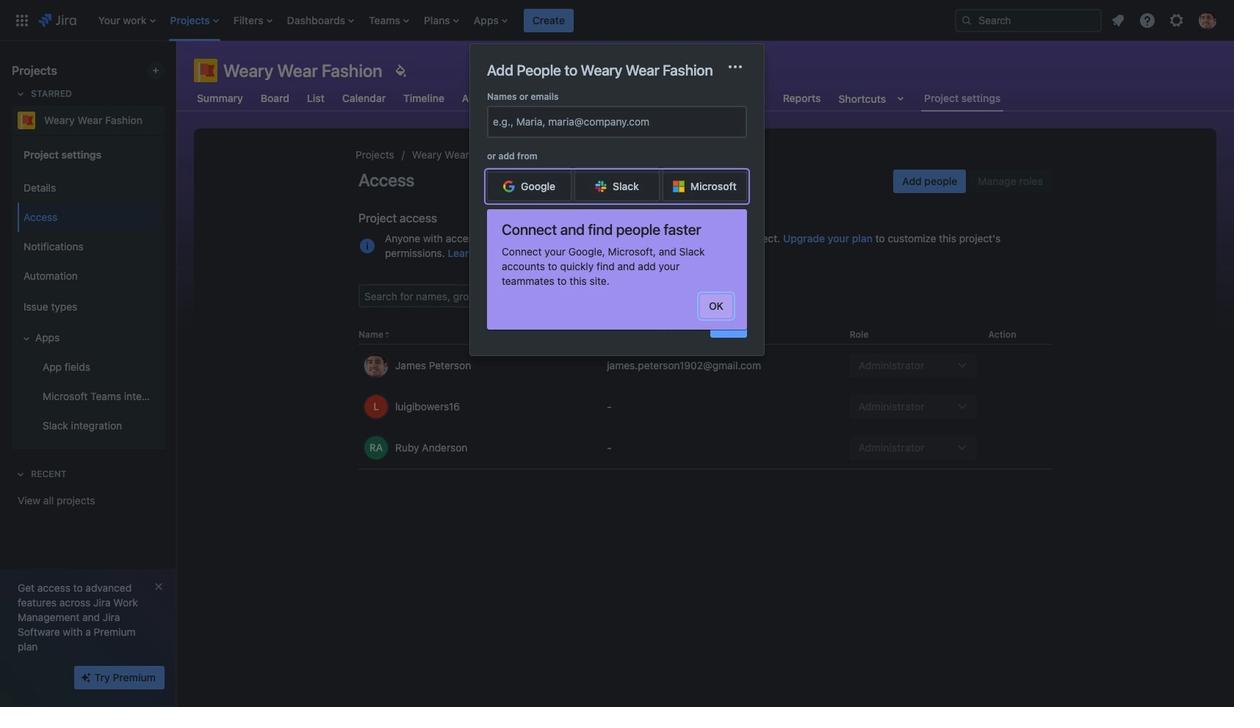 Task type: vqa. For each thing, say whether or not it's contained in the screenshot.
7th list item from the left
yes



Task type: describe. For each thing, give the bounding box(es) containing it.
close premium upgrade banner image
[[153, 581, 165, 593]]

collapse recent projects image
[[12, 466, 29, 483]]

project access image
[[358, 237, 376, 255]]

5 list item from the left
[[364, 0, 414, 41]]

expand image
[[18, 330, 35, 347]]

collapse starred projects image
[[12, 85, 29, 103]]

Search field
[[955, 8, 1102, 32]]

8 list item from the left
[[524, 0, 574, 41]]

7 list item from the left
[[469, 0, 512, 41]]

primary element
[[9, 0, 943, 41]]

0 horizontal spatial list
[[91, 0, 943, 41]]

people and their roles element
[[358, 325, 1052, 470]]



Task type: locate. For each thing, give the bounding box(es) containing it.
list item
[[94, 0, 160, 41], [166, 0, 223, 41], [229, 0, 277, 41], [283, 0, 358, 41], [364, 0, 414, 41], [419, 0, 463, 41], [469, 0, 512, 41], [524, 0, 574, 41]]

1 horizontal spatial list
[[1105, 7, 1225, 33]]

banner
[[0, 0, 1234, 41]]

3 list item from the left
[[229, 0, 277, 41]]

tab list
[[185, 85, 1012, 112]]

jira image
[[38, 11, 76, 29], [38, 11, 76, 29]]

None search field
[[955, 8, 1102, 32]]

2 list item from the left
[[166, 0, 223, 41]]

Search for names, groups or email addresses text field
[[360, 286, 586, 306]]

list
[[91, 0, 943, 41], [1105, 7, 1225, 33]]

4 list item from the left
[[283, 0, 358, 41]]

1 list item from the left
[[94, 0, 160, 41]]

group
[[15, 135, 159, 450], [15, 169, 159, 445], [894, 170, 1052, 193]]

search image
[[961, 14, 973, 26]]

6 list item from the left
[[419, 0, 463, 41]]



